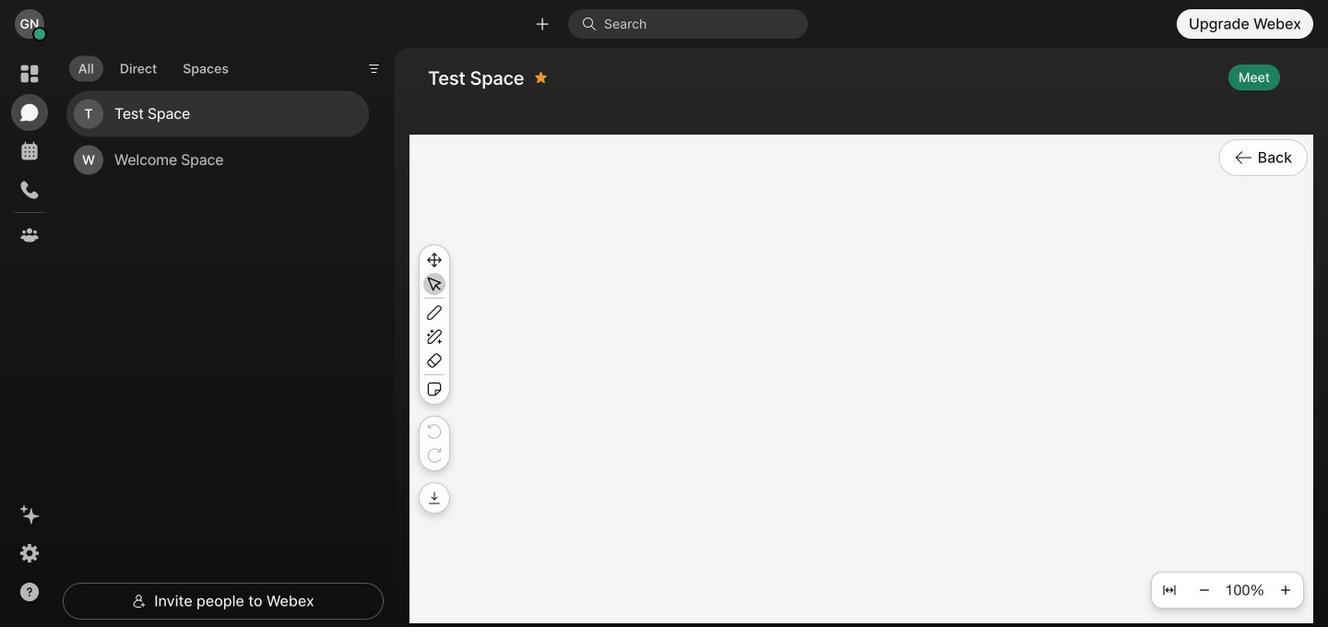 Task type: describe. For each thing, give the bounding box(es) containing it.
test space list item
[[66, 91, 369, 137]]



Task type: locate. For each thing, give the bounding box(es) containing it.
welcome space list item
[[66, 137, 369, 183]]

tab list
[[65, 45, 242, 87]]

navigation
[[0, 48, 59, 627]]

webex tab list
[[11, 55, 48, 254]]



